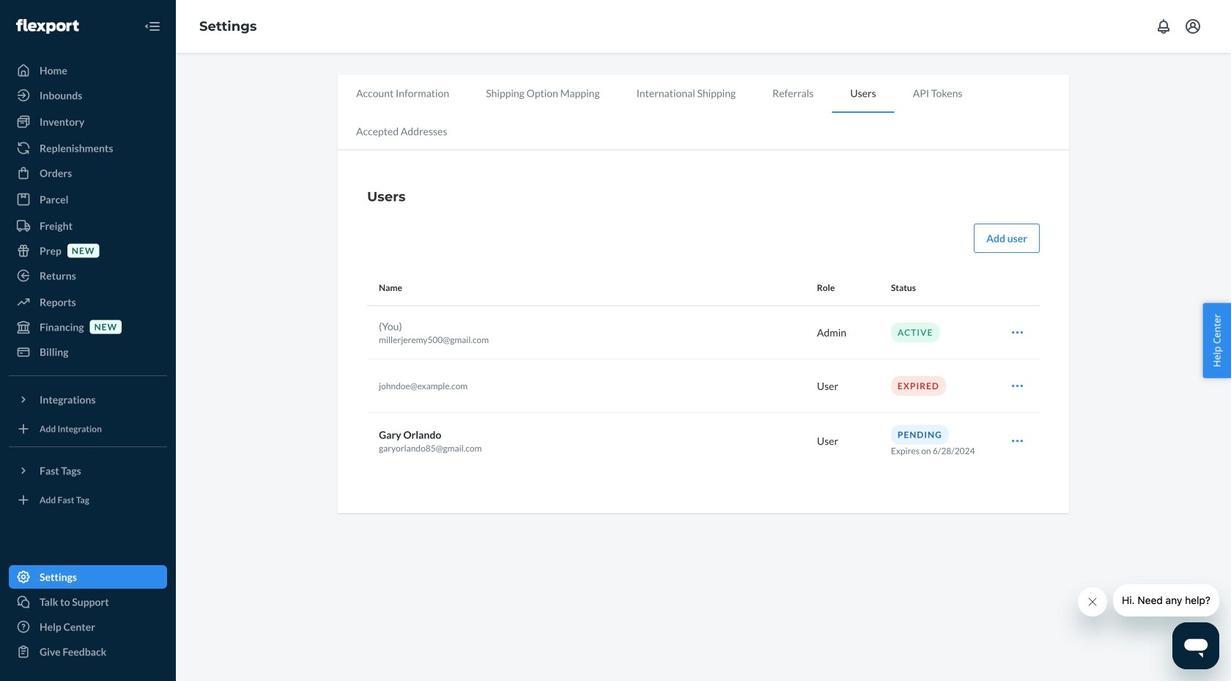 Task type: locate. For each thing, give the bounding box(es) containing it.
open user actions image up open user actions image
[[1011, 325, 1026, 340]]

2 open user actions image from the top
[[1011, 434, 1026, 449]]

open user actions image down open user actions image
[[1011, 434, 1026, 449]]

close navigation image
[[144, 18, 161, 35]]

tab
[[338, 75, 468, 111], [468, 75, 619, 111], [619, 75, 755, 111], [755, 75, 833, 111], [833, 75, 895, 113], [895, 75, 982, 111], [338, 113, 466, 150]]

1 vertical spatial open user actions image
[[1011, 434, 1026, 449]]

1 open user actions image from the top
[[1011, 325, 1026, 340]]

tab list
[[338, 75, 1070, 150]]

open user actions image
[[1011, 325, 1026, 340], [1011, 434, 1026, 449]]

0 vertical spatial open user actions image
[[1011, 325, 1026, 340]]

open notifications image
[[1156, 18, 1173, 35]]



Task type: vqa. For each thing, say whether or not it's contained in the screenshot.
Open account menu "Image"
yes



Task type: describe. For each thing, give the bounding box(es) containing it.
flexport logo image
[[16, 19, 79, 34]]

open user actions image
[[1011, 379, 1026, 393]]

open account menu image
[[1185, 18, 1203, 35]]



